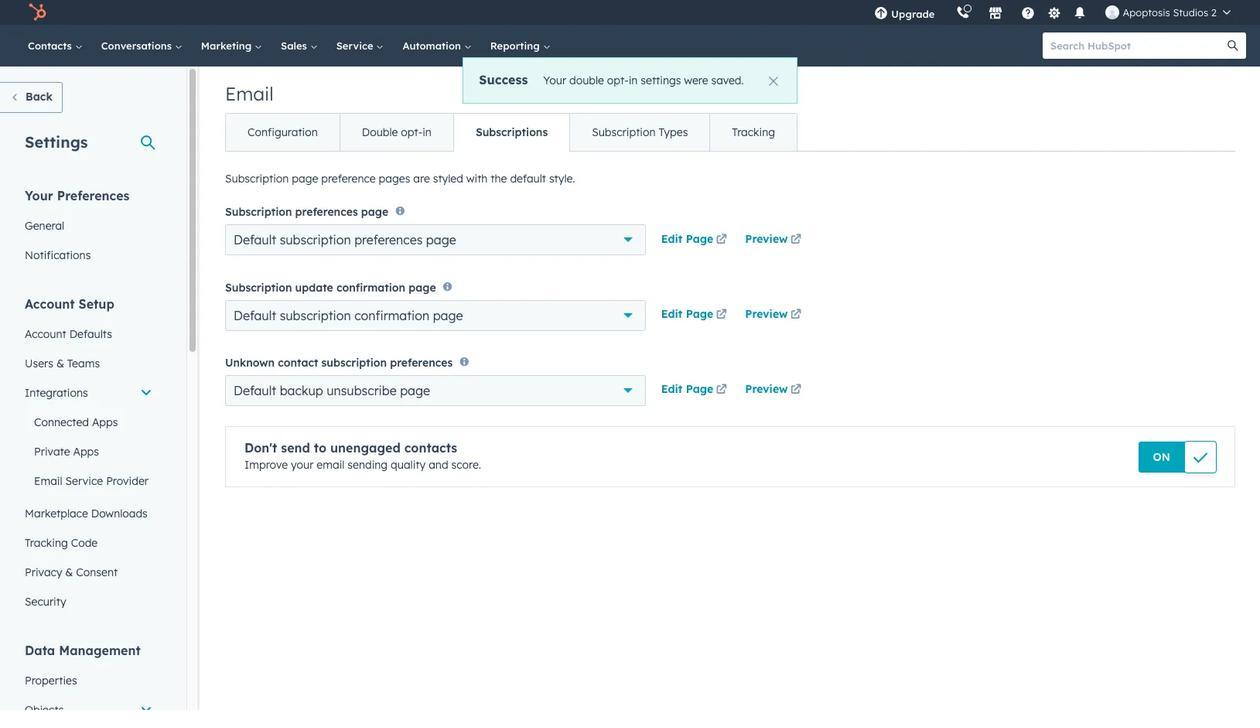 Task type: locate. For each thing, give the bounding box(es) containing it.
1 vertical spatial subscription
[[280, 308, 351, 323]]

link opens in a new window image inside preview link
[[791, 234, 802, 246]]

1 vertical spatial apps
[[73, 445, 99, 459]]

double opt-in
[[362, 125, 432, 139]]

privacy & consent
[[25, 566, 118, 580]]

3 edit page link from the top
[[661, 382, 730, 400]]

defaults
[[69, 327, 112, 341]]

1 vertical spatial &
[[65, 566, 73, 580]]

marketplaces image
[[989, 7, 1003, 21]]

0 vertical spatial account
[[25, 296, 75, 312]]

3 page from the top
[[686, 383, 714, 397]]

hubspot link
[[19, 3, 58, 22]]

confirmation for subscription
[[355, 308, 430, 323]]

1 edit page link from the top
[[661, 231, 730, 250]]

opt- right "double"
[[607, 74, 629, 87]]

1 preview from the top
[[745, 232, 788, 246]]

2 preview link from the top
[[745, 306, 804, 325]]

marketing link
[[192, 25, 272, 67]]

page right unsubscribe
[[400, 383, 430, 399]]

apps down connected apps link at the bottom of the page
[[73, 445, 99, 459]]

0 vertical spatial preview link
[[745, 231, 804, 250]]

2 edit page from the top
[[661, 307, 714, 321]]

preview link for default subscription preferences page
[[745, 231, 804, 250]]

navigation
[[225, 113, 798, 152]]

account up account defaults
[[25, 296, 75, 312]]

1 vertical spatial default
[[234, 308, 276, 323]]

sending
[[348, 458, 388, 472]]

1 account from the top
[[25, 296, 75, 312]]

service right the sales link in the top left of the page
[[336, 39, 376, 52]]

0 horizontal spatial opt-
[[401, 125, 423, 139]]

0 vertical spatial subscription
[[280, 232, 351, 248]]

subscription types
[[592, 125, 688, 139]]

tracking link
[[710, 114, 797, 151]]

subscription for subscription preferences page
[[225, 205, 292, 219]]

subscription down update at the left
[[280, 308, 351, 323]]

on
[[1154, 450, 1171, 464]]

0 vertical spatial edit
[[661, 232, 683, 246]]

confirmation up default subscription confirmation page
[[337, 281, 406, 295]]

account defaults
[[25, 327, 112, 341]]

tara schultz image
[[1106, 5, 1120, 19]]

1 vertical spatial page
[[686, 307, 714, 321]]

preview for default subscription confirmation page
[[745, 307, 788, 321]]

0 vertical spatial default
[[234, 232, 276, 248]]

notifications image
[[1074, 7, 1088, 21]]

upgrade image
[[875, 7, 889, 21]]

1 vertical spatial your
[[25, 188, 53, 204]]

0 vertical spatial tracking
[[732, 125, 776, 139]]

menu item
[[946, 0, 949, 25]]

2 vertical spatial preview link
[[745, 382, 804, 400]]

your
[[291, 458, 314, 472]]

2 preview from the top
[[745, 307, 788, 321]]

account for account defaults
[[25, 327, 66, 341]]

& right the users
[[56, 357, 64, 371]]

0 horizontal spatial service
[[65, 474, 103, 488]]

style.
[[549, 172, 575, 186]]

don't send to unengaged contacts improve your email sending quality and score.
[[245, 440, 481, 472]]

your for your double opt-in settings were saved.
[[544, 74, 567, 87]]

marketplace
[[25, 507, 88, 521]]

email down private
[[34, 474, 62, 488]]

3 preview from the top
[[745, 383, 788, 397]]

1 vertical spatial email
[[34, 474, 62, 488]]

email up configuration link
[[225, 82, 274, 105]]

contacts
[[28, 39, 75, 52]]

1 horizontal spatial in
[[629, 74, 638, 87]]

2 edit page link from the top
[[661, 306, 730, 325]]

email for email
[[225, 82, 274, 105]]

help button
[[1016, 0, 1042, 25]]

2 vertical spatial edit
[[661, 383, 683, 397]]

email
[[317, 458, 345, 472]]

2 vertical spatial preview
[[745, 383, 788, 397]]

confirmation for update
[[337, 281, 406, 295]]

styled
[[433, 172, 463, 186]]

0 horizontal spatial email
[[34, 474, 62, 488]]

0 vertical spatial &
[[56, 357, 64, 371]]

page down styled
[[426, 232, 456, 248]]

email inside account setup element
[[34, 474, 62, 488]]

2 vertical spatial page
[[686, 383, 714, 397]]

subscription for subscription update confirmation page
[[225, 281, 292, 295]]

preferences inside popup button
[[355, 232, 423, 248]]

2 vertical spatial edit page link
[[661, 382, 730, 400]]

send
[[281, 440, 310, 456]]

tracking up privacy
[[25, 536, 68, 550]]

1 vertical spatial preview
[[745, 307, 788, 321]]

default down subscription preferences page
[[234, 232, 276, 248]]

service
[[336, 39, 376, 52], [65, 474, 103, 488]]

notifications button
[[1068, 0, 1094, 25]]

3 preview link from the top
[[745, 382, 804, 400]]

edit for default subscription confirmation page
[[661, 307, 683, 321]]

marketplaces button
[[980, 0, 1013, 25]]

your up general
[[25, 188, 53, 204]]

1 horizontal spatial email
[[225, 82, 274, 105]]

contacts
[[404, 440, 458, 456]]

apps for connected apps
[[92, 416, 118, 430]]

0 vertical spatial preferences
[[295, 205, 358, 219]]

private apps link
[[15, 437, 162, 467]]

menu containing apoptosis studios 2
[[864, 0, 1242, 25]]

0 vertical spatial page
[[686, 232, 714, 246]]

connected apps
[[34, 416, 118, 430]]

0 vertical spatial your
[[544, 74, 567, 87]]

0 vertical spatial edit page
[[661, 232, 714, 246]]

0 vertical spatial opt-
[[607, 74, 629, 87]]

general
[[25, 219, 64, 233]]

saved.
[[712, 74, 744, 87]]

link opens in a new window image
[[716, 234, 727, 246], [791, 234, 802, 246], [716, 306, 727, 325], [791, 306, 802, 325], [716, 310, 727, 321], [716, 382, 727, 400]]

default backup unsubscribe page button
[[225, 375, 646, 406]]

in up are
[[423, 125, 432, 139]]

default
[[234, 232, 276, 248], [234, 308, 276, 323], [234, 383, 276, 399]]

1 vertical spatial tracking
[[25, 536, 68, 550]]

edit
[[661, 232, 683, 246], [661, 307, 683, 321], [661, 383, 683, 397]]

subscription update confirmation page
[[225, 281, 436, 295]]

edit page for default backup unsubscribe page
[[661, 383, 714, 397]]

marketplace downloads
[[25, 507, 148, 521]]

0 vertical spatial apps
[[92, 416, 118, 430]]

0 vertical spatial edit page link
[[661, 231, 730, 250]]

sales
[[281, 39, 310, 52]]

3 edit page from the top
[[661, 383, 714, 397]]

are
[[413, 172, 430, 186]]

subscription for subscription page preference pages are styled with the default style.
[[225, 172, 289, 186]]

back
[[26, 90, 53, 104]]

default up unknown
[[234, 308, 276, 323]]

preview for default backup unsubscribe page
[[745, 383, 788, 397]]

1 page from the top
[[686, 232, 714, 246]]

& for users
[[56, 357, 64, 371]]

opt- inside success alert
[[607, 74, 629, 87]]

preferences down pages
[[355, 232, 423, 248]]

automation
[[403, 39, 464, 52]]

1 vertical spatial edit
[[661, 307, 683, 321]]

tracking
[[732, 125, 776, 139], [25, 536, 68, 550]]

0 horizontal spatial tracking
[[25, 536, 68, 550]]

page
[[292, 172, 318, 186], [361, 205, 389, 219], [426, 232, 456, 248], [409, 281, 436, 295], [433, 308, 463, 323], [400, 383, 430, 399]]

conversations link
[[92, 25, 192, 67]]

& inside "privacy & consent" link
[[65, 566, 73, 580]]

2 default from the top
[[234, 308, 276, 323]]

privacy & consent link
[[15, 558, 162, 587]]

contacts link
[[19, 25, 92, 67]]

subscription inside "link"
[[592, 125, 656, 139]]

in
[[629, 74, 638, 87], [423, 125, 432, 139]]

0 vertical spatial email
[[225, 82, 274, 105]]

page for default backup unsubscribe page
[[686, 383, 714, 397]]

calling icon button
[[951, 2, 977, 22]]

& right privacy
[[65, 566, 73, 580]]

0 vertical spatial in
[[629, 74, 638, 87]]

reporting
[[490, 39, 543, 52]]

opt-
[[607, 74, 629, 87], [401, 125, 423, 139]]

apps
[[92, 416, 118, 430], [73, 445, 99, 459]]

account up the users
[[25, 327, 66, 341]]

default for default subscription preferences page
[[234, 232, 276, 248]]

2 page from the top
[[686, 307, 714, 321]]

upgrade
[[892, 8, 935, 20]]

page up default subscription confirmation page popup button
[[409, 281, 436, 295]]

1 vertical spatial service
[[65, 474, 103, 488]]

settings
[[641, 74, 681, 87]]

preferences up default subscription preferences page
[[295, 205, 358, 219]]

settings
[[25, 132, 88, 152]]

score.
[[452, 458, 481, 472]]

1 vertical spatial edit page
[[661, 307, 714, 321]]

tracking inside account setup element
[[25, 536, 68, 550]]

0 horizontal spatial &
[[56, 357, 64, 371]]

& inside users & teams link
[[56, 357, 64, 371]]

page
[[686, 232, 714, 246], [686, 307, 714, 321], [686, 383, 714, 397]]

privacy
[[25, 566, 62, 580]]

quality
[[391, 458, 426, 472]]

1 horizontal spatial opt-
[[607, 74, 629, 87]]

2 edit from the top
[[661, 307, 683, 321]]

Search HubSpot search field
[[1043, 33, 1233, 59]]

1 vertical spatial opt-
[[401, 125, 423, 139]]

properties
[[25, 674, 77, 688]]

default down unknown
[[234, 383, 276, 399]]

default for default subscription confirmation page
[[234, 308, 276, 323]]

apps inside connected apps link
[[92, 416, 118, 430]]

private apps
[[34, 445, 99, 459]]

3 default from the top
[[234, 383, 276, 399]]

page up default backup unsubscribe page popup button
[[433, 308, 463, 323]]

your
[[544, 74, 567, 87], [25, 188, 53, 204]]

unengaged
[[330, 440, 401, 456]]

security link
[[15, 587, 162, 617]]

menu
[[864, 0, 1242, 25]]

subscription page preference pages are styled with the default style.
[[225, 172, 575, 186]]

1 vertical spatial preview link
[[745, 306, 804, 325]]

users & teams
[[25, 357, 100, 371]]

1 vertical spatial preferences
[[355, 232, 423, 248]]

1 horizontal spatial your
[[544, 74, 567, 87]]

integrations
[[25, 386, 88, 400]]

0 horizontal spatial in
[[423, 125, 432, 139]]

1 default from the top
[[234, 232, 276, 248]]

subscription up unsubscribe
[[322, 356, 387, 370]]

notifications
[[25, 248, 91, 262]]

preferences up default backup unsubscribe page popup button
[[390, 356, 453, 370]]

1 vertical spatial account
[[25, 327, 66, 341]]

page for default backup unsubscribe page
[[400, 383, 430, 399]]

default subscription preferences page
[[234, 232, 456, 248]]

subscription
[[592, 125, 656, 139], [225, 172, 289, 186], [225, 205, 292, 219], [225, 281, 292, 295]]

your preferences
[[25, 188, 130, 204]]

navigation containing configuration
[[225, 113, 798, 152]]

apps for private apps
[[73, 445, 99, 459]]

& for privacy
[[65, 566, 73, 580]]

edit page for default subscription preferences page
[[661, 232, 714, 246]]

unknown contact subscription preferences
[[225, 356, 453, 370]]

1 edit page from the top
[[661, 232, 714, 246]]

confirmation down "subscription update confirmation page"
[[355, 308, 430, 323]]

0 horizontal spatial your
[[25, 188, 53, 204]]

subscription down subscription preferences page
[[280, 232, 351, 248]]

3 edit from the top
[[661, 383, 683, 397]]

1 edit from the top
[[661, 232, 683, 246]]

double
[[362, 125, 398, 139]]

account
[[25, 296, 75, 312], [25, 327, 66, 341]]

apps up private apps link
[[92, 416, 118, 430]]

link opens in a new window image
[[716, 231, 727, 250], [791, 231, 802, 250], [791, 310, 802, 321], [791, 382, 802, 400], [716, 385, 727, 397], [791, 385, 802, 397]]

confirmation inside default subscription confirmation page popup button
[[355, 308, 430, 323]]

your inside success alert
[[544, 74, 567, 87]]

account for account setup
[[25, 296, 75, 312]]

edit for default backup unsubscribe page
[[661, 383, 683, 397]]

service down private apps link
[[65, 474, 103, 488]]

account setup element
[[15, 296, 162, 617]]

default backup unsubscribe page
[[234, 383, 430, 399]]

apps inside private apps link
[[73, 445, 99, 459]]

your left "double"
[[544, 74, 567, 87]]

consent
[[76, 566, 118, 580]]

1 vertical spatial edit page link
[[661, 306, 730, 325]]

0 vertical spatial preview
[[745, 232, 788, 246]]

1 preview link from the top
[[745, 231, 804, 250]]

2 account from the top
[[25, 327, 66, 341]]

1 horizontal spatial &
[[65, 566, 73, 580]]

in left settings
[[629, 74, 638, 87]]

1 vertical spatial confirmation
[[355, 308, 430, 323]]

2 vertical spatial edit page
[[661, 383, 714, 397]]

page for default subscription preferences page
[[426, 232, 456, 248]]

preview
[[745, 232, 788, 246], [745, 307, 788, 321], [745, 383, 788, 397]]

preview link for default backup unsubscribe page
[[745, 382, 804, 400]]

opt- right the double
[[401, 125, 423, 139]]

2 vertical spatial default
[[234, 383, 276, 399]]

tracking down close image
[[732, 125, 776, 139]]

default for default backup unsubscribe page
[[234, 383, 276, 399]]

unsubscribe
[[327, 383, 397, 399]]

1 vertical spatial in
[[423, 125, 432, 139]]

calling icon image
[[957, 6, 971, 20]]

page down pages
[[361, 205, 389, 219]]

0 vertical spatial confirmation
[[337, 281, 406, 295]]

0 vertical spatial service
[[336, 39, 376, 52]]

default subscription preferences page button
[[225, 225, 646, 256]]

1 horizontal spatial tracking
[[732, 125, 776, 139]]



Task type: vqa. For each thing, say whether or not it's contained in the screenshot.
scratch
no



Task type: describe. For each thing, give the bounding box(es) containing it.
apoptosis studios 2 button
[[1097, 0, 1241, 25]]

types
[[659, 125, 688, 139]]

update
[[295, 281, 333, 295]]

page up subscription preferences page
[[292, 172, 318, 186]]

data management element
[[15, 642, 162, 710]]

settings link
[[1045, 4, 1064, 21]]

connected
[[34, 416, 89, 430]]

provider
[[106, 474, 149, 488]]

setup
[[79, 296, 114, 312]]

pages
[[379, 172, 410, 186]]

close image
[[769, 77, 778, 86]]

preferences
[[57, 188, 130, 204]]

with
[[466, 172, 488, 186]]

studios
[[1174, 6, 1209, 19]]

page for default subscription confirmation page
[[433, 308, 463, 323]]

default subscription confirmation page
[[234, 308, 463, 323]]

marketplace downloads link
[[15, 499, 162, 529]]

in inside navigation
[[423, 125, 432, 139]]

reporting link
[[481, 25, 560, 67]]

service inside account setup element
[[65, 474, 103, 488]]

search button
[[1220, 33, 1247, 59]]

subscription for subscription types
[[592, 125, 656, 139]]

account defaults link
[[15, 320, 162, 349]]

2 vertical spatial subscription
[[322, 356, 387, 370]]

automation link
[[393, 25, 481, 67]]

email service provider
[[34, 474, 149, 488]]

teams
[[67, 357, 100, 371]]

hubspot image
[[28, 3, 46, 22]]

connected apps link
[[15, 408, 162, 437]]

your double opt-in settings were saved.
[[544, 74, 744, 87]]

marketing
[[201, 39, 255, 52]]

opt- inside the double opt-in link
[[401, 125, 423, 139]]

subscription for preferences
[[280, 232, 351, 248]]

your for your preferences
[[25, 188, 53, 204]]

search image
[[1228, 40, 1239, 51]]

configuration link
[[226, 114, 340, 151]]

conversations
[[101, 39, 175, 52]]

1 horizontal spatial service
[[336, 39, 376, 52]]

subscriptions
[[476, 125, 548, 139]]

backup
[[280, 383, 323, 399]]

properties link
[[15, 666, 162, 696]]

service link
[[327, 25, 393, 67]]

success
[[479, 72, 528, 87]]

tracking code
[[25, 536, 98, 550]]

edit page link for default backup unsubscribe page
[[661, 382, 730, 400]]

subscription types link
[[570, 114, 710, 151]]

subscriptions link
[[453, 114, 570, 151]]

double opt-in link
[[340, 114, 453, 151]]

email for email service provider
[[34, 474, 62, 488]]

general link
[[15, 211, 162, 241]]

management
[[59, 643, 141, 659]]

in inside success alert
[[629, 74, 638, 87]]

edit page for default subscription confirmation page
[[661, 307, 714, 321]]

page for subscription update confirmation page
[[409, 281, 436, 295]]

email service provider link
[[15, 467, 162, 496]]

help image
[[1022, 7, 1036, 21]]

integrations button
[[15, 378, 162, 408]]

were
[[684, 74, 709, 87]]

data management
[[25, 643, 141, 659]]

2
[[1212, 6, 1217, 19]]

notifications link
[[15, 241, 162, 270]]

don't
[[245, 440, 277, 456]]

tracking for tracking
[[732, 125, 776, 139]]

page for default subscription preferences page
[[686, 232, 714, 246]]

unknown
[[225, 356, 275, 370]]

tracking code link
[[15, 529, 162, 558]]

page for default subscription confirmation page
[[686, 307, 714, 321]]

subscription for confirmation
[[280, 308, 351, 323]]

preference
[[321, 172, 376, 186]]

double
[[570, 74, 604, 87]]

data
[[25, 643, 55, 659]]

preview link for default subscription confirmation page
[[745, 306, 804, 325]]

preview for default subscription preferences page
[[745, 232, 788, 246]]

apoptosis studios 2
[[1123, 6, 1217, 19]]

2 vertical spatial preferences
[[390, 356, 453, 370]]

code
[[71, 536, 98, 550]]

tracking for tracking code
[[25, 536, 68, 550]]

the
[[491, 172, 507, 186]]

users & teams link
[[15, 349, 162, 378]]

edit for default subscription preferences page
[[661, 232, 683, 246]]

your preferences element
[[15, 187, 162, 270]]

improve
[[245, 458, 288, 472]]

security
[[25, 595, 66, 609]]

edit page link for default subscription confirmation page
[[661, 306, 730, 325]]

configuration
[[248, 125, 318, 139]]

settings image
[[1048, 7, 1062, 21]]

apoptosis
[[1123, 6, 1171, 19]]

success alert
[[463, 57, 798, 104]]

subscription preferences page
[[225, 205, 389, 219]]

back link
[[0, 82, 63, 113]]

edit page link for default subscription preferences page
[[661, 231, 730, 250]]

downloads
[[91, 507, 148, 521]]



